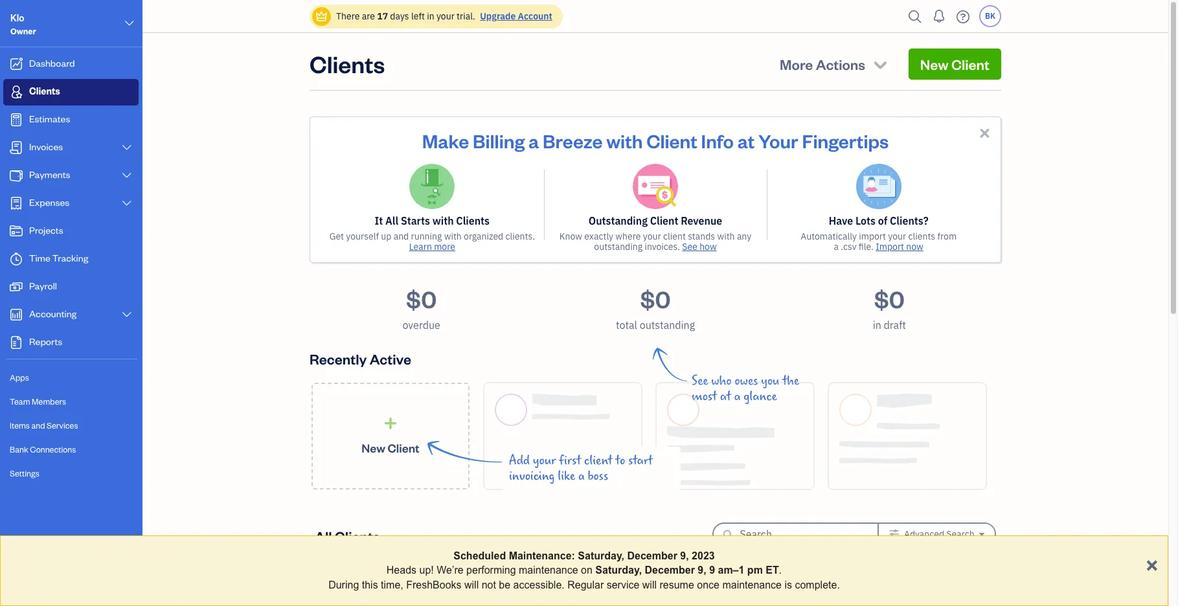 Task type: describe. For each thing, give the bounding box(es) containing it.
dashboard image
[[8, 58, 24, 71]]

fingertips
[[802, 128, 889, 153]]

bk button
[[980, 5, 1002, 27]]

the
[[783, 374, 800, 389]]

during
[[329, 580, 359, 591]]

more
[[434, 241, 455, 253]]

$0 in draft
[[873, 284, 906, 332]]

see for see how
[[683, 241, 698, 253]]

estimate image
[[8, 113, 24, 126]]

scheduled maintenance: saturday, december 9, 2023 heads up! we're performing maintenance on saturday, december 9, 9 am–1 pm et . during this time, freshbooks will not be accessible. regular service will resume once maintenance is complete.
[[329, 551, 840, 591]]

clients up this
[[335, 527, 380, 545]]

breeze
[[543, 128, 603, 153]]

first
[[559, 454, 581, 468]]

see who owes you the most at a glance
[[692, 374, 800, 404]]

yourself
[[346, 231, 379, 242]]

performing
[[467, 565, 516, 576]]

connections
[[30, 444, 76, 455]]

klo
[[10, 12, 24, 24]]

1 vertical spatial new client link
[[312, 383, 470, 490]]

items and services
[[10, 421, 78, 431]]

actions
[[816, 55, 866, 73]]

accounting
[[29, 308, 77, 320]]

0 horizontal spatial new client
[[362, 440, 420, 455]]

et
[[766, 565, 779, 576]]

there are 17 days left in your trial. upgrade account
[[336, 10, 553, 22]]

1 vertical spatial december
[[645, 565, 695, 576]]

total
[[616, 319, 638, 332]]

outstanding inside $0 total outstanding
[[640, 319, 695, 332]]

outstanding inside the know exactly where your client stands with any outstanding invoices.
[[594, 241, 643, 253]]

owner
[[10, 26, 36, 36]]

clients link
[[3, 79, 139, 106]]

start
[[628, 454, 653, 468]]

on
[[581, 565, 593, 576]]

your inside have lots of clients? automatically import your clients from a .csv file. import now
[[888, 231, 907, 242]]

where
[[616, 231, 641, 242]]

invoices.
[[645, 241, 680, 253]]

team members
[[10, 397, 66, 407]]

am–1
[[718, 565, 745, 576]]

recently
[[310, 350, 367, 368]]

client down the plus icon
[[388, 440, 420, 455]]

accessible.
[[514, 580, 565, 591]]

$0 overdue
[[403, 284, 440, 332]]

from
[[938, 231, 957, 242]]

your
[[759, 128, 799, 153]]

accounting link
[[3, 302, 139, 329]]

search
[[947, 529, 975, 540]]

chevron large down image for invoices
[[121, 143, 133, 153]]

a inside have lots of clients? automatically import your clients from a .csv file. import now
[[834, 241, 839, 253]]

bank
[[10, 444, 28, 455]]

$0 for $0 total outstanding
[[640, 284, 671, 314]]

chevron large down image for payments
[[121, 170, 133, 181]]

more actions button
[[768, 49, 901, 80]]

report image
[[8, 336, 24, 349]]

project image
[[8, 225, 24, 238]]

all clients
[[315, 527, 380, 545]]

a right billing
[[529, 128, 539, 153]]

see for see who owes you the most at a glance
[[692, 374, 709, 389]]

notifications image
[[929, 3, 950, 29]]

trial.
[[457, 10, 476, 22]]

1 will from the left
[[465, 580, 479, 591]]

reports link
[[3, 330, 139, 356]]

and inside it all starts with clients get yourself up and running with organized clients. learn more
[[394, 231, 409, 242]]

pm
[[748, 565, 763, 576]]

make
[[422, 128, 469, 153]]

Search text field
[[740, 524, 857, 545]]

advanced search
[[904, 529, 975, 540]]

client image
[[8, 86, 24, 98]]

1 vertical spatial 9,
[[698, 565, 707, 576]]

upgrade account link
[[478, 10, 553, 22]]

have lots of clients? automatically import your clients from a .csv file. import now
[[801, 214, 957, 253]]

0 horizontal spatial all
[[315, 527, 332, 545]]

client left info at the top right of the page
[[647, 128, 698, 153]]

not
[[482, 580, 496, 591]]

reports
[[29, 336, 62, 348]]

clients inside it all starts with clients get yourself up and running with organized clients. learn more
[[456, 214, 490, 227]]

close image
[[978, 126, 993, 141]]

outstanding
[[589, 214, 648, 227]]

starts
[[401, 214, 430, 227]]

outstanding client revenue image
[[633, 164, 678, 209]]

.csv
[[841, 241, 857, 253]]

freshbooks image
[[61, 586, 82, 601]]

expenses link
[[3, 190, 139, 217]]

projects link
[[3, 218, 139, 245]]

now
[[907, 241, 924, 253]]

info
[[701, 128, 734, 153]]

left
[[411, 10, 425, 22]]

file.
[[859, 241, 874, 253]]

invoice image
[[8, 141, 24, 154]]

chevron large down image for accounting
[[121, 310, 133, 320]]

import
[[859, 231, 886, 242]]

members
[[32, 397, 66, 407]]

with inside the know exactly where your client stands with any outstanding invoices.
[[718, 231, 735, 242]]

lots
[[856, 214, 876, 227]]

scheduled
[[454, 551, 506, 562]]

maintenance:
[[509, 551, 575, 562]]

advanced search button
[[879, 524, 995, 545]]

main element
[[0, 0, 175, 606]]

2 will from the left
[[643, 580, 657, 591]]

who
[[712, 374, 732, 389]]

services
[[47, 421, 78, 431]]

recently active
[[310, 350, 411, 368]]

time,
[[381, 580, 404, 591]]

be
[[499, 580, 511, 591]]

exactly
[[585, 231, 614, 242]]

invoicing
[[509, 469, 555, 484]]

how
[[700, 241, 717, 253]]

up
[[381, 231, 392, 242]]

0 vertical spatial december
[[628, 551, 678, 562]]

client down go to help image
[[952, 55, 990, 73]]

payment image
[[8, 169, 24, 182]]

timer image
[[8, 253, 24, 266]]

bk
[[985, 11, 996, 21]]

active
[[370, 350, 411, 368]]

9
[[710, 565, 715, 576]]

klo owner
[[10, 12, 36, 36]]

projects
[[29, 224, 63, 236]]

in inside $0 in draft
[[873, 319, 882, 332]]

team members link
[[3, 391, 139, 413]]

know exactly where your client stands with any outstanding invoices.
[[560, 231, 752, 253]]

all inside it all starts with clients get yourself up and running with organized clients. learn more
[[386, 214, 399, 227]]



Task type: vqa. For each thing, say whether or not it's contained in the screenshot.
"Llc"
no



Task type: locate. For each thing, give the bounding box(es) containing it.
client
[[663, 231, 686, 242], [584, 454, 613, 468]]

account
[[518, 10, 553, 22]]

apps
[[10, 373, 29, 383]]

you
[[761, 374, 780, 389]]

1 horizontal spatial new
[[921, 55, 949, 73]]

clients up organized
[[456, 214, 490, 227]]

items
[[10, 421, 30, 431]]

new
[[921, 55, 949, 73], [362, 440, 385, 455]]

$0 up overdue
[[406, 284, 437, 314]]

new client down go to help image
[[921, 55, 990, 73]]

1 vertical spatial and
[[31, 421, 45, 431]]

in left draft
[[873, 319, 882, 332]]

with right running
[[444, 231, 462, 242]]

0 vertical spatial client
[[663, 231, 686, 242]]

0 horizontal spatial new client link
[[312, 383, 470, 490]]

have
[[829, 214, 853, 227]]

in right left
[[427, 10, 435, 22]]

a left .csv
[[834, 241, 839, 253]]

chevron large down image
[[123, 16, 135, 31], [121, 198, 133, 209], [121, 310, 133, 320]]

bank connections link
[[3, 439, 139, 461]]

dashboard link
[[3, 51, 139, 78]]

your up invoicing
[[533, 454, 556, 468]]

1 vertical spatial new
[[362, 440, 385, 455]]

see up 'most'
[[692, 374, 709, 389]]

all
[[386, 214, 399, 227], [315, 527, 332, 545]]

clients up estimates
[[29, 85, 60, 97]]

payments
[[29, 168, 70, 181]]

bank connections
[[10, 444, 76, 455]]

all right it
[[386, 214, 399, 227]]

$0 down invoices.
[[640, 284, 671, 314]]

$0
[[406, 284, 437, 314], [640, 284, 671, 314], [875, 284, 905, 314]]

have lots of clients? image
[[856, 164, 902, 209]]

1 horizontal spatial in
[[873, 319, 882, 332]]

dashboard
[[29, 57, 75, 69]]

0 vertical spatial new client
[[921, 55, 990, 73]]

invoices
[[29, 141, 63, 153]]

1 vertical spatial new client
[[362, 440, 420, 455]]

running
[[411, 231, 442, 242]]

items and services link
[[3, 415, 139, 437]]

1 vertical spatial at
[[720, 389, 731, 404]]

1 chevron large down image from the top
[[121, 143, 133, 153]]

payments link
[[3, 163, 139, 189]]

your left trial.
[[437, 10, 455, 22]]

with up running
[[433, 214, 454, 227]]

0 horizontal spatial 9,
[[681, 551, 689, 562]]

go to help image
[[953, 7, 974, 26]]

make billing a breeze with client info at your fingertips
[[422, 128, 889, 153]]

client up boss
[[584, 454, 613, 468]]

1 horizontal spatial maintenance
[[723, 580, 782, 591]]

0 vertical spatial chevron large down image
[[121, 143, 133, 153]]

payroll
[[29, 280, 57, 292]]

time tracking link
[[3, 246, 139, 273]]

billing
[[473, 128, 525, 153]]

2 vertical spatial chevron large down image
[[121, 310, 133, 320]]

2 chevron large down image from the top
[[121, 170, 133, 181]]

$0 for $0 overdue
[[406, 284, 437, 314]]

chevrondown image
[[872, 55, 890, 73]]

resume
[[660, 580, 694, 591]]

2 horizontal spatial $0
[[875, 284, 905, 314]]

1 vertical spatial saturday,
[[596, 565, 642, 576]]

most
[[692, 389, 717, 404]]

search image
[[905, 7, 926, 26]]

0 horizontal spatial maintenance
[[519, 565, 578, 576]]

payroll link
[[3, 274, 139, 301]]

client inside the add your first client to start invoicing like a boss
[[584, 454, 613, 468]]

client up the know exactly where your client stands with any outstanding invoices.
[[650, 214, 679, 227]]

$0 inside $0 total outstanding
[[640, 284, 671, 314]]

1 $0 from the left
[[406, 284, 437, 314]]

and right items
[[31, 421, 45, 431]]

0 vertical spatial in
[[427, 10, 435, 22]]

0 vertical spatial maintenance
[[519, 565, 578, 576]]

chevron large down image down invoices link
[[121, 170, 133, 181]]

chevron large down image
[[121, 143, 133, 153], [121, 170, 133, 181]]

chevron large down image inside accounting link
[[121, 310, 133, 320]]

1 horizontal spatial will
[[643, 580, 657, 591]]

expense image
[[8, 197, 24, 210]]

with left any
[[718, 231, 735, 242]]

chevron large down image inside payments link
[[121, 170, 133, 181]]

saturday, up service
[[596, 565, 642, 576]]

it all starts with clients get yourself up and running with organized clients. learn more
[[330, 214, 535, 253]]

1 horizontal spatial at
[[738, 128, 755, 153]]

$0 total outstanding
[[616, 284, 695, 332]]

1 vertical spatial maintenance
[[723, 580, 782, 591]]

at down who
[[720, 389, 731, 404]]

days
[[390, 10, 409, 22]]

1 vertical spatial in
[[873, 319, 882, 332]]

upgrade
[[480, 10, 516, 22]]

0 vertical spatial all
[[386, 214, 399, 227]]

clients inside 'link'
[[29, 85, 60, 97]]

like
[[558, 469, 576, 484]]

expenses
[[29, 196, 69, 209]]

0 vertical spatial new client link
[[909, 49, 1002, 80]]

0 vertical spatial saturday,
[[578, 551, 625, 562]]

see
[[683, 241, 698, 253], [692, 374, 709, 389]]

clients down there
[[310, 49, 385, 79]]

a down owes at the right bottom
[[734, 389, 741, 404]]

× button
[[1146, 552, 1159, 576]]

overdue
[[403, 319, 440, 332]]

× dialog
[[0, 536, 1169, 606]]

chevron large down image for expenses
[[121, 198, 133, 209]]

organized
[[464, 231, 504, 242]]

$0 inside $0 in draft
[[875, 284, 905, 314]]

0 vertical spatial outstanding
[[594, 241, 643, 253]]

plus image
[[383, 417, 398, 430]]

at
[[738, 128, 755, 153], [720, 389, 731, 404]]

outstanding client revenue
[[589, 214, 723, 227]]

your inside the know exactly where your client stands with any outstanding invoices.
[[643, 231, 661, 242]]

0 vertical spatial see
[[683, 241, 698, 253]]

saturday, up on
[[578, 551, 625, 562]]

1 horizontal spatial and
[[394, 231, 409, 242]]

1 horizontal spatial 9,
[[698, 565, 707, 576]]

1 vertical spatial client
[[584, 454, 613, 468]]

maintenance down maintenance:
[[519, 565, 578, 576]]

0 horizontal spatial $0
[[406, 284, 437, 314]]

at right info at the top right of the page
[[738, 128, 755, 153]]

clients
[[310, 49, 385, 79], [29, 85, 60, 97], [456, 214, 490, 227], [335, 527, 380, 545]]

$0 for $0 in draft
[[875, 284, 905, 314]]

2 $0 from the left
[[640, 284, 671, 314]]

a inside the "see who owes you the most at a glance"
[[734, 389, 741, 404]]

will left not
[[465, 580, 479, 591]]

your down clients?
[[888, 231, 907, 242]]

see inside the "see who owes you the most at a glance"
[[692, 374, 709, 389]]

settings image
[[889, 529, 900, 540]]

invoices link
[[3, 135, 139, 161]]

9, left 9
[[698, 565, 707, 576]]

17
[[377, 10, 388, 22]]

1 vertical spatial chevron large down image
[[121, 198, 133, 209]]

new down the plus icon
[[362, 440, 385, 455]]

0 horizontal spatial will
[[465, 580, 479, 591]]

to
[[616, 454, 625, 468]]

1 vertical spatial chevron large down image
[[121, 170, 133, 181]]

stands
[[688, 231, 715, 242]]

complete.
[[795, 580, 840, 591]]

more
[[780, 55, 813, 73]]

with right breeze
[[607, 128, 643, 153]]

crown image
[[315, 9, 329, 23]]

and right up
[[394, 231, 409, 242]]

clients
[[909, 231, 936, 242]]

0 horizontal spatial at
[[720, 389, 731, 404]]

import
[[876, 241, 905, 253]]

0 vertical spatial chevron large down image
[[123, 16, 135, 31]]

0 vertical spatial 9,
[[681, 551, 689, 562]]

estimates
[[29, 113, 70, 125]]

1 vertical spatial see
[[692, 374, 709, 389]]

at inside the "see who owes you the most at a glance"
[[720, 389, 731, 404]]

chevron large down image down estimates 'link'
[[121, 143, 133, 153]]

all up during
[[315, 527, 332, 545]]

client inside the know exactly where your client stands with any outstanding invoices.
[[663, 231, 686, 242]]

3 $0 from the left
[[875, 284, 905, 314]]

your down outstanding client revenue
[[643, 231, 661, 242]]

1 horizontal spatial new client link
[[909, 49, 1002, 80]]

glance
[[744, 389, 777, 404]]

money image
[[8, 281, 24, 294]]

a inside the add your first client to start invoicing like a boss
[[579, 469, 585, 484]]

chart image
[[8, 308, 24, 321]]

$0 inside $0 overdue
[[406, 284, 437, 314]]

time
[[29, 252, 50, 264]]

outstanding down outstanding
[[594, 241, 643, 253]]

see left "how"
[[683, 241, 698, 253]]

time tracking
[[29, 252, 88, 264]]

$0 up draft
[[875, 284, 905, 314]]

new client down the plus icon
[[362, 440, 420, 455]]

1 horizontal spatial all
[[386, 214, 399, 227]]

tracking
[[52, 252, 88, 264]]

and inside 'main' element
[[31, 421, 45, 431]]

service
[[607, 580, 640, 591]]

0 vertical spatial new
[[921, 55, 949, 73]]

1 horizontal spatial $0
[[640, 284, 671, 314]]

it all starts with clients image
[[410, 164, 455, 209]]

new client
[[921, 55, 990, 73], [362, 440, 420, 455]]

new down notifications "icon" at the right top
[[921, 55, 949, 73]]

and
[[394, 231, 409, 242], [31, 421, 45, 431]]

1 vertical spatial outstanding
[[640, 319, 695, 332]]

0 horizontal spatial client
[[584, 454, 613, 468]]

outstanding right total
[[640, 319, 695, 332]]

0 horizontal spatial and
[[31, 421, 45, 431]]

1 horizontal spatial client
[[663, 231, 686, 242]]

.
[[779, 565, 782, 576]]

heads
[[387, 565, 417, 576]]

maintenance down pm
[[723, 580, 782, 591]]

1 vertical spatial all
[[315, 527, 332, 545]]

0 vertical spatial and
[[394, 231, 409, 242]]

december
[[628, 551, 678, 562], [645, 565, 695, 576]]

see how
[[683, 241, 717, 253]]

1 horizontal spatial new client
[[921, 55, 990, 73]]

it
[[375, 214, 383, 227]]

regular
[[568, 580, 604, 591]]

up!
[[420, 565, 434, 576]]

9, left 2023
[[681, 551, 689, 562]]

your
[[437, 10, 455, 22], [643, 231, 661, 242], [888, 231, 907, 242], [533, 454, 556, 468]]

2023
[[692, 551, 715, 562]]

0 horizontal spatial in
[[427, 10, 435, 22]]

0 horizontal spatial new
[[362, 440, 385, 455]]

caretdown image
[[980, 529, 985, 540]]

there
[[336, 10, 360, 22]]

add your first client to start invoicing like a boss
[[509, 454, 653, 484]]

client down outstanding client revenue
[[663, 231, 686, 242]]

will
[[465, 580, 479, 591], [643, 580, 657, 591]]

chevron large down image inside invoices link
[[121, 143, 133, 153]]

×
[[1146, 552, 1159, 576]]

will right service
[[643, 580, 657, 591]]

0 vertical spatial at
[[738, 128, 755, 153]]

automatically
[[801, 231, 857, 242]]

a right like
[[579, 469, 585, 484]]

get
[[330, 231, 344, 242]]

estimates link
[[3, 107, 139, 133]]

your inside the add your first client to start invoicing like a boss
[[533, 454, 556, 468]]



